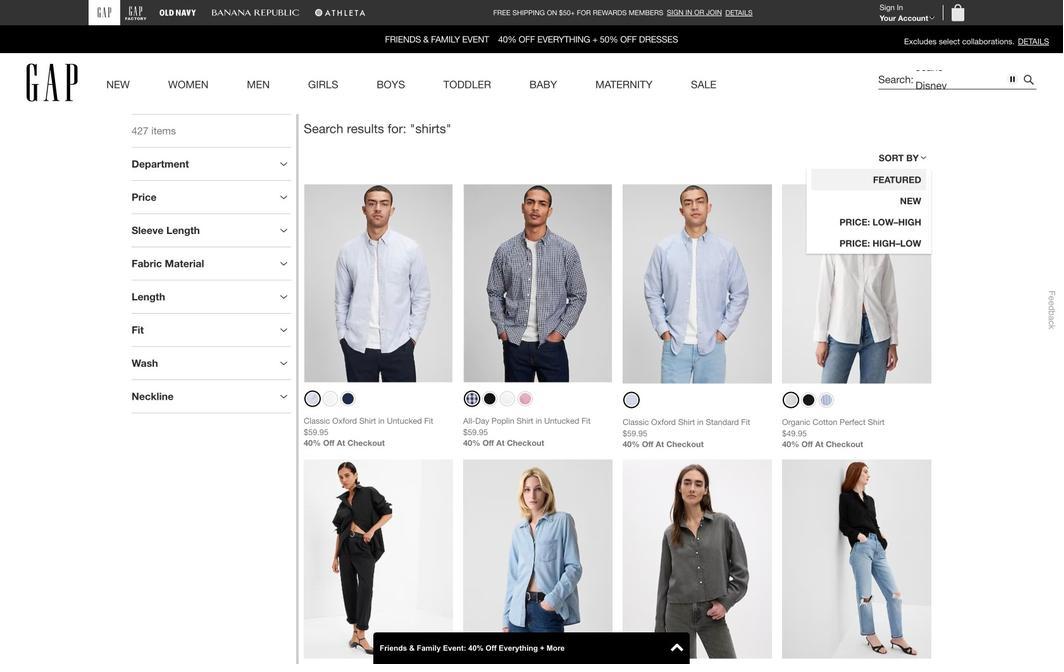 Task type: vqa. For each thing, say whether or not it's contained in the screenshot.
"Kids Henley Pocket T-Shirt" image
no



Task type: describe. For each thing, give the bounding box(es) containing it.
banana republic image
[[211, 5, 299, 20]]

2 option from the top
[[812, 191, 927, 212]]

search search field
[[879, 71, 1021, 89]]

all-day poplin shirt in untucked fit image
[[463, 185, 613, 383]]

3 option from the top
[[812, 212, 927, 233]]

classic oxford shirt in untucked fit image
[[304, 185, 453, 383]]

4 option from the top
[[812, 233, 927, 254]]

1 option from the top
[[812, 169, 927, 191]]

427 items in the product grid element
[[132, 125, 176, 137]]

knit shirt image
[[782, 460, 932, 659]]

organic cotton denim perfect shirt image
[[463, 460, 613, 659]]



Task type: locate. For each thing, give the bounding box(es) containing it.
friends & family event 40% off everything image
[[0, 25, 1064, 53]]

gap factory image
[[125, 5, 147, 21]]

open my account menu image
[[929, 16, 936, 20]]

athleta image
[[315, 5, 366, 20]]

gap logo image
[[27, 64, 78, 102]]

cropped button-front shirt image
[[623, 460, 772, 659]]

organic cotton big shirt image
[[304, 460, 453, 659]]

classic oxford shirt in standard fit image
[[623, 185, 772, 384]]

None search field
[[866, 5, 1037, 133]]

organic cotton perfect shirt image
[[782, 185, 932, 384]]

option
[[812, 169, 927, 191], [812, 191, 927, 212], [812, 212, 927, 233], [812, 233, 927, 254]]

old navy image
[[160, 5, 196, 20]]

list box
[[807, 169, 932, 254]]

gap image
[[98, 7, 111, 17]]



